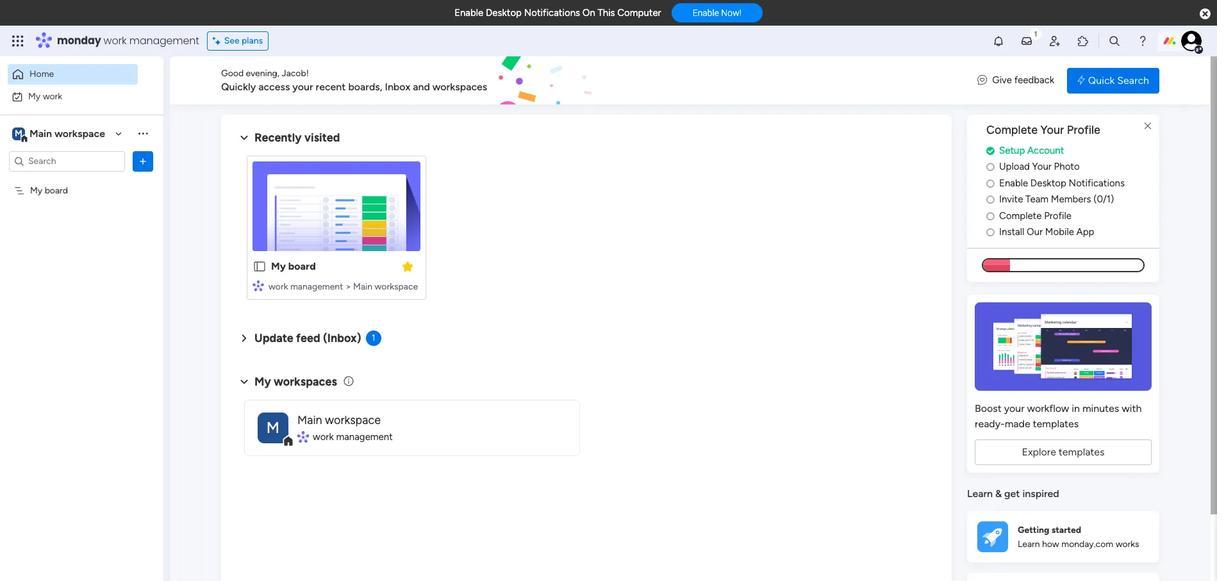Task type: vqa. For each thing, say whether or not it's contained in the screenshot.
list box
no



Task type: locate. For each thing, give the bounding box(es) containing it.
0 horizontal spatial main
[[30, 127, 52, 139]]

2 vertical spatial management
[[336, 431, 393, 443]]

0 vertical spatial complete
[[987, 123, 1038, 137]]

feed
[[296, 332, 320, 346]]

1 vertical spatial notifications
[[1069, 178, 1126, 189]]

learn left &
[[968, 488, 993, 500]]

2 horizontal spatial enable
[[1000, 178, 1029, 189]]

circle o image inside install our mobile app "link"
[[987, 228, 995, 237]]

main workspace
[[30, 127, 105, 139], [298, 414, 381, 428]]

notifications
[[524, 7, 580, 19], [1069, 178, 1126, 189]]

circle o image inside enable desktop notifications link
[[987, 179, 995, 188]]

1 vertical spatial m
[[267, 418, 280, 437]]

0 vertical spatial circle o image
[[987, 179, 995, 188]]

(0/1)
[[1094, 194, 1115, 205]]

1 vertical spatial board
[[288, 260, 316, 273]]

circle o image down check circle image
[[987, 162, 995, 172]]

your
[[1041, 123, 1065, 137], [1033, 161, 1052, 173]]

my workspaces
[[255, 375, 337, 389]]

v2 bolt switch image
[[1078, 73, 1086, 88]]

see plans
[[224, 35, 263, 46]]

your for upload
[[1033, 161, 1052, 173]]

boost your workflow in minutes with ready-made templates
[[976, 403, 1143, 430]]

setup
[[1000, 145, 1026, 156]]

1 vertical spatial your
[[1033, 161, 1052, 173]]

circle o image for invite
[[987, 195, 995, 205]]

0 vertical spatial board
[[45, 185, 68, 196]]

public board image
[[253, 260, 267, 274]]

1 vertical spatial your
[[1005, 403, 1025, 415]]

feedback
[[1015, 75, 1055, 86]]

enable now!
[[693, 8, 742, 18]]

2 circle o image from the top
[[987, 195, 995, 205]]

templates right the explore
[[1059, 446, 1105, 458]]

0 horizontal spatial workspace image
[[12, 127, 25, 141]]

search everything image
[[1109, 35, 1122, 47]]

workflow
[[1028, 403, 1070, 415]]

evening,
[[246, 68, 280, 79]]

monday
[[57, 33, 101, 48]]

notifications for enable desktop notifications
[[1069, 178, 1126, 189]]

Search in workspace field
[[27, 154, 107, 169]]

work down home
[[43, 91, 62, 102]]

my inside my board list box
[[30, 185, 42, 196]]

circle o image left invite
[[987, 195, 995, 205]]

recent
[[316, 81, 346, 93]]

workspaces down update feed (inbox) on the bottom
[[274, 375, 337, 389]]

options image
[[137, 155, 149, 168]]

learn inside getting started learn how monday.com works
[[1018, 539, 1041, 550]]

0 vertical spatial my board
[[30, 185, 68, 196]]

enable for enable now!
[[693, 8, 720, 18]]

work up update
[[269, 282, 288, 292]]

profile
[[1068, 123, 1101, 137], [1045, 210, 1072, 222]]

in
[[1073, 403, 1081, 415]]

1 horizontal spatial workspace image
[[258, 413, 289, 443]]

your down the jacob!
[[293, 81, 313, 93]]

enable
[[455, 7, 484, 19], [693, 8, 720, 18], [1000, 178, 1029, 189]]

notifications up (0/1)
[[1069, 178, 1126, 189]]

complete up install
[[1000, 210, 1042, 222]]

circle o image
[[987, 179, 995, 188], [987, 212, 995, 221]]

0 horizontal spatial enable
[[455, 7, 484, 19]]

setup account
[[1000, 145, 1065, 156]]

0 vertical spatial notifications
[[524, 7, 580, 19]]

1 horizontal spatial board
[[288, 260, 316, 273]]

install our mobile app link
[[987, 225, 1160, 240]]

my board right public board image
[[271, 260, 316, 273]]

circle o image down check circle image
[[987, 179, 995, 188]]

work
[[104, 33, 127, 48], [43, 91, 62, 102], [269, 282, 288, 292], [313, 431, 334, 443]]

workspaces
[[433, 81, 488, 93], [274, 375, 337, 389]]

templates inside boost your workflow in minutes with ready-made templates
[[1034, 418, 1080, 430]]

my board
[[30, 185, 68, 196], [271, 260, 316, 273]]

2 circle o image from the top
[[987, 212, 995, 221]]

open update feed (inbox) image
[[237, 331, 252, 346]]

profile up setup account link
[[1068, 123, 1101, 137]]

board down search in workspace field
[[45, 185, 68, 196]]

enable now! button
[[672, 3, 763, 23]]

workspace up search in workspace field
[[54, 127, 105, 139]]

workspace image
[[12, 127, 25, 141], [258, 413, 289, 443]]

visited
[[305, 131, 340, 145]]

circle o image left install
[[987, 228, 995, 237]]

1 horizontal spatial workspaces
[[433, 81, 488, 93]]

0 vertical spatial circle o image
[[987, 162, 995, 172]]

1 vertical spatial learn
[[1018, 539, 1041, 550]]

0 horizontal spatial my board
[[30, 185, 68, 196]]

main workspace up search in workspace field
[[30, 127, 105, 139]]

0 horizontal spatial notifications
[[524, 7, 580, 19]]

main workspace up work management
[[298, 414, 381, 428]]

1 horizontal spatial main workspace
[[298, 414, 381, 428]]

inbox
[[385, 81, 411, 93]]

started
[[1052, 525, 1082, 536]]

boards,
[[349, 81, 383, 93]]

upload your photo link
[[987, 160, 1160, 174]]

workspaces right and at the left
[[433, 81, 488, 93]]

workspace up work management
[[325, 414, 381, 428]]

workspace
[[54, 127, 105, 139], [375, 282, 418, 292], [325, 414, 381, 428]]

m for bottom the workspace image
[[267, 418, 280, 437]]

desktop
[[486, 7, 522, 19], [1031, 178, 1067, 189]]

workspace down remove from favorites icon
[[375, 282, 418, 292]]

0 vertical spatial main
[[30, 127, 52, 139]]

1 horizontal spatial m
[[267, 418, 280, 437]]

enable for enable desktop notifications
[[1000, 178, 1029, 189]]

install
[[1000, 227, 1025, 238]]

2 vertical spatial workspace
[[325, 414, 381, 428]]

0 horizontal spatial main workspace
[[30, 127, 105, 139]]

1 horizontal spatial desktop
[[1031, 178, 1067, 189]]

(inbox)
[[323, 332, 361, 346]]

templates
[[1034, 418, 1080, 430], [1059, 446, 1105, 458]]

explore templates
[[1023, 446, 1105, 458]]

1 vertical spatial desktop
[[1031, 178, 1067, 189]]

remove from favorites image
[[401, 260, 414, 273]]

upload your photo
[[1000, 161, 1080, 173]]

circle o image inside invite team members (0/1) link
[[987, 195, 995, 205]]

upload
[[1000, 161, 1031, 173]]

m for the workspace image within the workspace selection element
[[15, 128, 22, 139]]

quick search
[[1089, 74, 1150, 86]]

workspaces inside "good evening, jacob! quickly access your recent boards, inbox and workspaces"
[[433, 81, 488, 93]]

your inside boost your workflow in minutes with ready-made templates
[[1005, 403, 1025, 415]]

0 horizontal spatial desktop
[[486, 7, 522, 19]]

update feed (inbox)
[[255, 332, 361, 346]]

templates down workflow
[[1034, 418, 1080, 430]]

m inside workspace selection element
[[15, 128, 22, 139]]

computer
[[618, 7, 662, 19]]

learn down 'getting' at the right bottom of page
[[1018, 539, 1041, 550]]

enable desktop notifications link
[[987, 176, 1160, 191]]

complete up the setup
[[987, 123, 1038, 137]]

team
[[1026, 194, 1049, 205]]

monday.com
[[1062, 539, 1114, 550]]

1 circle o image from the top
[[987, 162, 995, 172]]

2 horizontal spatial main
[[353, 282, 373, 292]]

0 horizontal spatial workspaces
[[274, 375, 337, 389]]

0 vertical spatial learn
[[968, 488, 993, 500]]

your down the account
[[1033, 161, 1052, 173]]

1 vertical spatial main workspace
[[298, 414, 381, 428]]

my work button
[[8, 86, 138, 107]]

1 horizontal spatial your
[[1005, 403, 1025, 415]]

complete for complete profile
[[1000, 210, 1042, 222]]

circle o image left complete profile
[[987, 212, 995, 221]]

1 vertical spatial workspaces
[[274, 375, 337, 389]]

jacob simon image
[[1182, 31, 1203, 51]]

1 vertical spatial main
[[353, 282, 373, 292]]

1 horizontal spatial main
[[298, 414, 322, 428]]

desktop for enable desktop notifications on this computer
[[486, 7, 522, 19]]

circle o image inside the complete profile link
[[987, 212, 995, 221]]

0 vertical spatial m
[[15, 128, 22, 139]]

0 vertical spatial workspaces
[[433, 81, 488, 93]]

3 circle o image from the top
[[987, 228, 995, 237]]

good
[[221, 68, 244, 79]]

1 horizontal spatial notifications
[[1069, 178, 1126, 189]]

1 horizontal spatial learn
[[1018, 539, 1041, 550]]

quick
[[1089, 74, 1116, 86]]

desktop for enable desktop notifications
[[1031, 178, 1067, 189]]

main down my work
[[30, 127, 52, 139]]

good evening, jacob! quickly access your recent boards, inbox and workspaces
[[221, 68, 488, 93]]

option
[[0, 179, 164, 182]]

management
[[129, 33, 199, 48], [290, 282, 343, 292], [336, 431, 393, 443]]

0 vertical spatial templates
[[1034, 418, 1080, 430]]

my right close my workspaces icon
[[255, 375, 271, 389]]

1 image
[[1031, 26, 1042, 41]]

my
[[28, 91, 41, 102], [30, 185, 42, 196], [271, 260, 286, 273], [255, 375, 271, 389]]

your up the account
[[1041, 123, 1065, 137]]

account
[[1028, 145, 1065, 156]]

my board inside list box
[[30, 185, 68, 196]]

workspace image inside workspace selection element
[[12, 127, 25, 141]]

templates image image
[[979, 303, 1149, 391]]

complete profile
[[1000, 210, 1072, 222]]

my down search in workspace field
[[30, 185, 42, 196]]

0 vertical spatial profile
[[1068, 123, 1101, 137]]

0 vertical spatial your
[[293, 81, 313, 93]]

0 vertical spatial your
[[1041, 123, 1065, 137]]

help image
[[1137, 35, 1150, 47]]

complete
[[987, 123, 1038, 137], [1000, 210, 1042, 222]]

enable inside button
[[693, 8, 720, 18]]

circle o image inside upload your photo link
[[987, 162, 995, 172]]

0 horizontal spatial your
[[293, 81, 313, 93]]

1 vertical spatial circle o image
[[987, 212, 995, 221]]

2 vertical spatial circle o image
[[987, 228, 995, 237]]

management for work management > main workspace
[[290, 282, 343, 292]]

and
[[413, 81, 430, 93]]

m
[[15, 128, 22, 139], [267, 418, 280, 437]]

your inside "good evening, jacob! quickly access your recent boards, inbox and workspaces"
[[293, 81, 313, 93]]

0 vertical spatial workspace image
[[12, 127, 25, 141]]

1 circle o image from the top
[[987, 179, 995, 188]]

1 horizontal spatial enable
[[693, 8, 720, 18]]

my down home
[[28, 91, 41, 102]]

your up "made"
[[1005, 403, 1025, 415]]

complete for complete your profile
[[987, 123, 1038, 137]]

0 vertical spatial desktop
[[486, 7, 522, 19]]

1 horizontal spatial my board
[[271, 260, 316, 273]]

mobile
[[1046, 227, 1075, 238]]

select product image
[[12, 35, 24, 47]]

circle o image for enable
[[987, 179, 995, 188]]

0 horizontal spatial board
[[45, 185, 68, 196]]

notifications left on
[[524, 7, 580, 19]]

invite members image
[[1049, 35, 1062, 47]]

profile down invite team members (0/1)
[[1045, 210, 1072, 222]]

&
[[996, 488, 1003, 500]]

main right >
[[353, 282, 373, 292]]

1 vertical spatial complete
[[1000, 210, 1042, 222]]

our
[[1027, 227, 1044, 238]]

board right public board image
[[288, 260, 316, 273]]

circle o image
[[987, 162, 995, 172], [987, 195, 995, 205], [987, 228, 995, 237]]

home
[[30, 69, 54, 80]]

my board down search in workspace field
[[30, 185, 68, 196]]

1 vertical spatial management
[[290, 282, 343, 292]]

0 vertical spatial main workspace
[[30, 127, 105, 139]]

1 vertical spatial circle o image
[[987, 195, 995, 205]]

0 horizontal spatial m
[[15, 128, 22, 139]]

main down my workspaces
[[298, 414, 322, 428]]

1 vertical spatial templates
[[1059, 446, 1105, 458]]



Task type: describe. For each thing, give the bounding box(es) containing it.
workspace selection element
[[12, 126, 107, 143]]

check circle image
[[987, 146, 995, 156]]

how
[[1043, 539, 1060, 550]]

app
[[1077, 227, 1095, 238]]

getting started element
[[968, 512, 1160, 563]]

work management > main workspace
[[269, 282, 418, 292]]

invite team members (0/1) link
[[987, 193, 1160, 207]]

my inside my work button
[[28, 91, 41, 102]]

install our mobile app
[[1000, 227, 1095, 238]]

notifications image
[[993, 35, 1006, 47]]

1
[[372, 333, 376, 344]]

monday work management
[[57, 33, 199, 48]]

my right public board image
[[271, 260, 286, 273]]

0 vertical spatial management
[[129, 33, 199, 48]]

1 vertical spatial profile
[[1045, 210, 1072, 222]]

invite team members (0/1)
[[1000, 194, 1115, 205]]

made
[[1005, 418, 1031, 430]]

dapulse close image
[[1201, 8, 1212, 21]]

invite
[[1000, 194, 1024, 205]]

main inside workspace selection element
[[30, 127, 52, 139]]

update
[[255, 332, 294, 346]]

board inside list box
[[45, 185, 68, 196]]

2 vertical spatial main
[[298, 414, 322, 428]]

minutes
[[1083, 403, 1120, 415]]

templates inside button
[[1059, 446, 1105, 458]]

boost
[[976, 403, 1002, 415]]

works
[[1116, 539, 1140, 550]]

setup account link
[[987, 144, 1160, 158]]

dapulse x slim image
[[1141, 119, 1156, 134]]

with
[[1123, 403, 1143, 415]]

1 vertical spatial workspace image
[[258, 413, 289, 443]]

1 vertical spatial my board
[[271, 260, 316, 273]]

my board list box
[[0, 177, 164, 375]]

quickly
[[221, 81, 256, 93]]

main workspace inside workspace selection element
[[30, 127, 105, 139]]

on
[[583, 7, 596, 19]]

circle o image for upload
[[987, 162, 995, 172]]

see
[[224, 35, 240, 46]]

work inside button
[[43, 91, 62, 102]]

plans
[[242, 35, 263, 46]]

0 horizontal spatial learn
[[968, 488, 993, 500]]

recently
[[255, 131, 302, 145]]

complete profile link
[[987, 209, 1160, 223]]

learn & get inspired
[[968, 488, 1060, 500]]

workspace options image
[[137, 127, 149, 140]]

complete your profile
[[987, 123, 1101, 137]]

explore templates button
[[976, 440, 1153, 465]]

give feedback
[[993, 75, 1055, 86]]

enable desktop notifications
[[1000, 178, 1126, 189]]

see plans button
[[207, 31, 269, 51]]

work right monday in the left of the page
[[104, 33, 127, 48]]

work management
[[313, 431, 393, 443]]

jacob!
[[282, 68, 309, 79]]

search
[[1118, 74, 1150, 86]]

getting
[[1018, 525, 1050, 536]]

members
[[1052, 194, 1092, 205]]

now!
[[722, 8, 742, 18]]

recently visited
[[255, 131, 340, 145]]

this
[[598, 7, 615, 19]]

explore
[[1023, 446, 1057, 458]]

apps image
[[1077, 35, 1090, 47]]

work down my workspaces
[[313, 431, 334, 443]]

1 vertical spatial workspace
[[375, 282, 418, 292]]

0 vertical spatial workspace
[[54, 127, 105, 139]]

give
[[993, 75, 1013, 86]]

management for work management
[[336, 431, 393, 443]]

close my workspaces image
[[237, 374, 252, 390]]

inbox image
[[1021, 35, 1034, 47]]

your for complete
[[1041, 123, 1065, 137]]

inspired
[[1023, 488, 1060, 500]]

close recently visited image
[[237, 130, 252, 146]]

quick search button
[[1068, 68, 1160, 93]]

circle o image for install
[[987, 228, 995, 237]]

home button
[[8, 64, 138, 85]]

getting started learn how monday.com works
[[1018, 525, 1140, 550]]

ready-
[[976, 418, 1005, 430]]

my work
[[28, 91, 62, 102]]

notifications for enable desktop notifications on this computer
[[524, 7, 580, 19]]

access
[[259, 81, 290, 93]]

circle o image for complete
[[987, 212, 995, 221]]

enable for enable desktop notifications on this computer
[[455, 7, 484, 19]]

get
[[1005, 488, 1021, 500]]

v2 user feedback image
[[978, 73, 988, 88]]

photo
[[1055, 161, 1080, 173]]

>
[[346, 282, 351, 292]]

enable desktop notifications on this computer
[[455, 7, 662, 19]]



